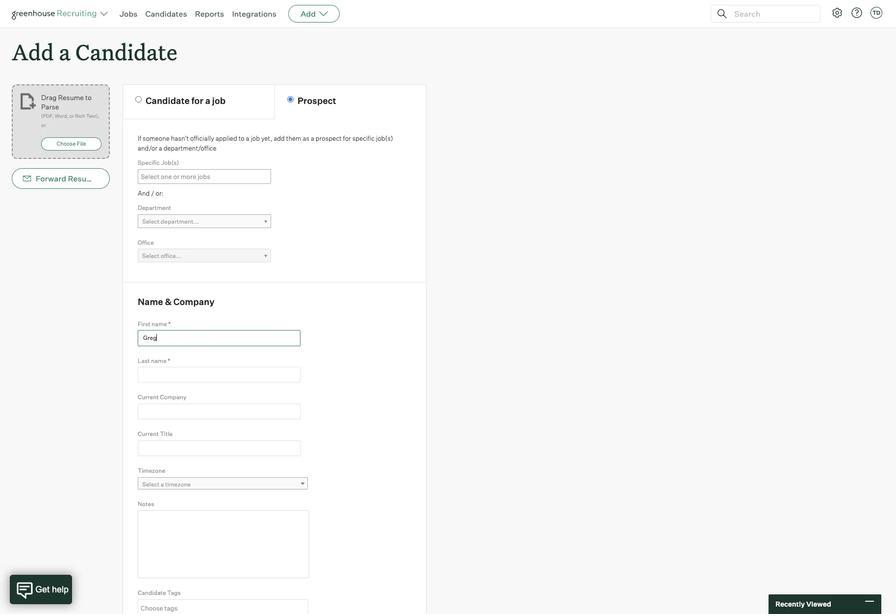 Task type: describe. For each thing, give the bounding box(es) containing it.
a right the as
[[311, 134, 314, 142]]

or:
[[156, 189, 164, 197]]

0 horizontal spatial or
[[41, 122, 46, 128]]

department
[[138, 204, 171, 211]]

email
[[112, 174, 133, 184]]

select for select office...
[[142, 252, 160, 260]]

last
[[138, 357, 150, 364]]

choose
[[57, 140, 76, 147]]

specific
[[352, 134, 375, 142]]

1 vertical spatial company
[[160, 394, 186, 401]]

parse
[[41, 103, 59, 111]]

jobs link
[[120, 9, 138, 19]]

timezone
[[165, 480, 191, 488]]

hasn't
[[171, 134, 189, 142]]

to inside drag resume to parse (pdf, word, or rich text), or
[[85, 93, 92, 102]]

prospect
[[316, 134, 342, 142]]

Notes text field
[[138, 510, 309, 578]]

job(s)
[[376, 134, 393, 142]]

a down someone
[[159, 144, 162, 152]]

td button
[[871, 7, 883, 19]]

via
[[100, 174, 110, 184]]

forward
[[36, 174, 66, 184]]

candidate tags
[[138, 589, 181, 596]]

title
[[160, 430, 173, 438]]

candidate for candidate tags
[[138, 589, 166, 596]]

office...
[[161, 252, 181, 260]]

select department... link
[[138, 214, 271, 228]]

rich
[[75, 113, 85, 119]]

job(s)
[[161, 159, 179, 166]]

yet,
[[261, 134, 272, 142]]

select department...
[[142, 218, 199, 225]]

and
[[138, 189, 150, 197]]

last name *
[[138, 357, 170, 364]]

a left yet,
[[246, 134, 249, 142]]

forward resume via email
[[36, 174, 133, 184]]

Prospect radio
[[287, 96, 294, 103]]

select office...
[[142, 252, 181, 260]]

jobs
[[120, 9, 138, 19]]

and / or:
[[138, 189, 164, 197]]

td
[[873, 9, 881, 16]]



Task type: locate. For each thing, give the bounding box(es) containing it.
viewed
[[807, 600, 832, 608]]

1 vertical spatial for
[[343, 134, 351, 142]]

name
[[152, 320, 167, 327], [151, 357, 167, 364]]

candidate for candidate for a job
[[146, 95, 190, 106]]

select down timezone at the bottom
[[142, 480, 160, 488]]

job
[[212, 95, 226, 106], [251, 134, 260, 142]]

choose file
[[57, 140, 86, 147]]

1 horizontal spatial or
[[69, 113, 74, 119]]

current title
[[138, 430, 173, 438]]

first
[[138, 320, 150, 327]]

select a timezone
[[142, 480, 191, 488]]

for left "specific" at top
[[343, 134, 351, 142]]

add button
[[288, 5, 340, 23]]

or left rich
[[69, 113, 74, 119]]

current for current company
[[138, 394, 159, 401]]

2 select from the top
[[142, 252, 160, 260]]

for inside "if someone hasn't officially applied to a job yet, add them as a prospect for specific job(s) and/or a department/office"
[[343, 134, 351, 142]]

timezone
[[138, 467, 165, 474]]

(pdf,
[[41, 113, 54, 119]]

1 horizontal spatial for
[[343, 134, 351, 142]]

prospect
[[298, 95, 336, 106]]

1 horizontal spatial job
[[251, 134, 260, 142]]

name
[[138, 296, 163, 307]]

specific
[[138, 159, 160, 166]]

name right first
[[152, 320, 167, 327]]

resume inside drag resume to parse (pdf, word, or rich text), or
[[58, 93, 84, 102]]

officially
[[190, 134, 214, 142]]

0 vertical spatial add
[[301, 9, 316, 19]]

recently viewed
[[776, 600, 832, 608]]

1 horizontal spatial add
[[301, 9, 316, 19]]

1 current from the top
[[138, 394, 159, 401]]

resume for drag
[[58, 93, 84, 102]]

name & company
[[138, 296, 215, 307]]

&
[[165, 296, 172, 307]]

configure image
[[832, 7, 844, 19]]

for
[[192, 95, 203, 106], [343, 134, 351, 142]]

0 vertical spatial name
[[152, 320, 167, 327]]

candidates
[[145, 9, 187, 19]]

select down office
[[142, 252, 160, 260]]

department...
[[161, 218, 199, 225]]

1 horizontal spatial to
[[239, 134, 245, 142]]

drag
[[41, 93, 57, 102]]

resume inside button
[[68, 174, 98, 184]]

select office... link
[[138, 249, 271, 263]]

company up title
[[160, 394, 186, 401]]

to inside "if someone hasn't officially applied to a job yet, add them as a prospect for specific job(s) and/or a department/office"
[[239, 134, 245, 142]]

td button
[[869, 5, 885, 21]]

reports
[[195, 9, 224, 19]]

0 vertical spatial job
[[212, 95, 226, 106]]

recently
[[776, 600, 805, 608]]

resume for forward
[[68, 174, 98, 184]]

select
[[142, 218, 160, 225], [142, 252, 160, 260], [142, 480, 160, 488]]

*
[[168, 320, 171, 327], [168, 357, 170, 364]]

integrations
[[232, 9, 277, 19]]

3 select from the top
[[142, 480, 160, 488]]

add
[[274, 134, 285, 142]]

candidate left the tags
[[138, 589, 166, 596]]

first name *
[[138, 320, 171, 327]]

add
[[301, 9, 316, 19], [12, 37, 54, 66]]

resume up rich
[[58, 93, 84, 102]]

job inside "if someone hasn't officially applied to a job yet, add them as a prospect for specific job(s) and/or a department/office"
[[251, 134, 260, 142]]

resume
[[58, 93, 84, 102], [68, 174, 98, 184]]

current down last
[[138, 394, 159, 401]]

to
[[85, 93, 92, 102], [239, 134, 245, 142]]

to right the applied
[[239, 134, 245, 142]]

1 vertical spatial resume
[[68, 174, 98, 184]]

name right last
[[151, 357, 167, 364]]

candidate right candidate for a job radio in the top of the page
[[146, 95, 190, 106]]

add a candidate
[[12, 37, 177, 66]]

select a timezone link
[[138, 477, 308, 491]]

* down the &
[[168, 320, 171, 327]]

current left title
[[138, 430, 159, 438]]

current company
[[138, 394, 186, 401]]

name for first
[[152, 320, 167, 327]]

job up the applied
[[212, 95, 226, 106]]

company
[[174, 296, 215, 307], [160, 394, 186, 401]]

current
[[138, 394, 159, 401], [138, 430, 159, 438]]

for up officially
[[192, 95, 203, 106]]

reports link
[[195, 9, 224, 19]]

Candidate for a job radio
[[135, 96, 142, 103]]

* for last name *
[[168, 357, 170, 364]]

notes
[[138, 500, 154, 507]]

* right last
[[168, 357, 170, 364]]

add inside popup button
[[301, 9, 316, 19]]

1 vertical spatial or
[[41, 122, 46, 128]]

department/office
[[164, 144, 217, 152]]

greenhouse recruiting image
[[12, 8, 100, 20]]

office
[[138, 239, 154, 246]]

candidate
[[75, 37, 177, 66], [146, 95, 190, 106], [138, 589, 166, 596]]

or down (pdf,
[[41, 122, 46, 128]]

2 current from the top
[[138, 430, 159, 438]]

if someone hasn't officially applied to a job yet, add them as a prospect for specific job(s) and/or a department/office
[[138, 134, 393, 152]]

name for last
[[151, 357, 167, 364]]

None text field
[[138, 170, 277, 183], [138, 330, 301, 346], [138, 440, 301, 456], [138, 170, 277, 183], [138, 330, 301, 346], [138, 440, 301, 456]]

2 vertical spatial candidate
[[138, 589, 166, 596]]

1 vertical spatial *
[[168, 357, 170, 364]]

drag resume to parse (pdf, word, or rich text), or
[[41, 93, 99, 128]]

1 vertical spatial add
[[12, 37, 54, 66]]

and/or
[[138, 144, 157, 152]]

specific job(s)
[[138, 159, 179, 166]]

if
[[138, 134, 141, 142]]

to up text),
[[85, 93, 92, 102]]

0 vertical spatial current
[[138, 394, 159, 401]]

company right the &
[[174, 296, 215, 307]]

a
[[59, 37, 70, 66], [205, 95, 210, 106], [246, 134, 249, 142], [311, 134, 314, 142], [159, 144, 162, 152], [161, 480, 164, 488]]

0 vertical spatial resume
[[58, 93, 84, 102]]

0 horizontal spatial to
[[85, 93, 92, 102]]

text),
[[86, 113, 99, 119]]

job left yet,
[[251, 134, 260, 142]]

file
[[77, 140, 86, 147]]

1 vertical spatial name
[[151, 357, 167, 364]]

1 vertical spatial job
[[251, 134, 260, 142]]

a left timezone
[[161, 480, 164, 488]]

0 vertical spatial select
[[142, 218, 160, 225]]

candidate down jobs
[[75, 37, 177, 66]]

someone
[[143, 134, 170, 142]]

Search text field
[[732, 7, 812, 21]]

resume left via
[[68, 174, 98, 184]]

them
[[286, 134, 301, 142]]

as
[[303, 134, 310, 142]]

* for first name *
[[168, 320, 171, 327]]

or
[[69, 113, 74, 119], [41, 122, 46, 128]]

add for add
[[301, 9, 316, 19]]

1 vertical spatial select
[[142, 252, 160, 260]]

a down greenhouse recruiting image
[[59, 37, 70, 66]]

0 vertical spatial to
[[85, 93, 92, 102]]

0 vertical spatial company
[[174, 296, 215, 307]]

/
[[151, 189, 154, 197]]

forward resume via email button
[[12, 168, 133, 189]]

0 horizontal spatial add
[[12, 37, 54, 66]]

1 vertical spatial candidate
[[146, 95, 190, 106]]

0 horizontal spatial job
[[212, 95, 226, 106]]

add for add a candidate
[[12, 37, 54, 66]]

0 vertical spatial for
[[192, 95, 203, 106]]

None text field
[[138, 367, 301, 383], [138, 404, 301, 419], [138, 600, 306, 614], [138, 367, 301, 383], [138, 404, 301, 419], [138, 600, 306, 614]]

1 vertical spatial to
[[239, 134, 245, 142]]

word,
[[55, 113, 68, 119]]

tags
[[167, 589, 181, 596]]

0 vertical spatial or
[[69, 113, 74, 119]]

integrations link
[[232, 9, 277, 19]]

a up officially
[[205, 95, 210, 106]]

0 horizontal spatial for
[[192, 95, 203, 106]]

1 select from the top
[[142, 218, 160, 225]]

applied
[[216, 134, 237, 142]]

2 vertical spatial select
[[142, 480, 160, 488]]

select down department
[[142, 218, 160, 225]]

select for select department...
[[142, 218, 160, 225]]

select for select a timezone
[[142, 480, 160, 488]]

candidates link
[[145, 9, 187, 19]]

candidate for a job
[[146, 95, 226, 106]]

0 vertical spatial candidate
[[75, 37, 177, 66]]

current for current title
[[138, 430, 159, 438]]

0 vertical spatial *
[[168, 320, 171, 327]]

1 vertical spatial current
[[138, 430, 159, 438]]



Task type: vqa. For each thing, say whether or not it's contained in the screenshot.
Candidate for a job option
yes



